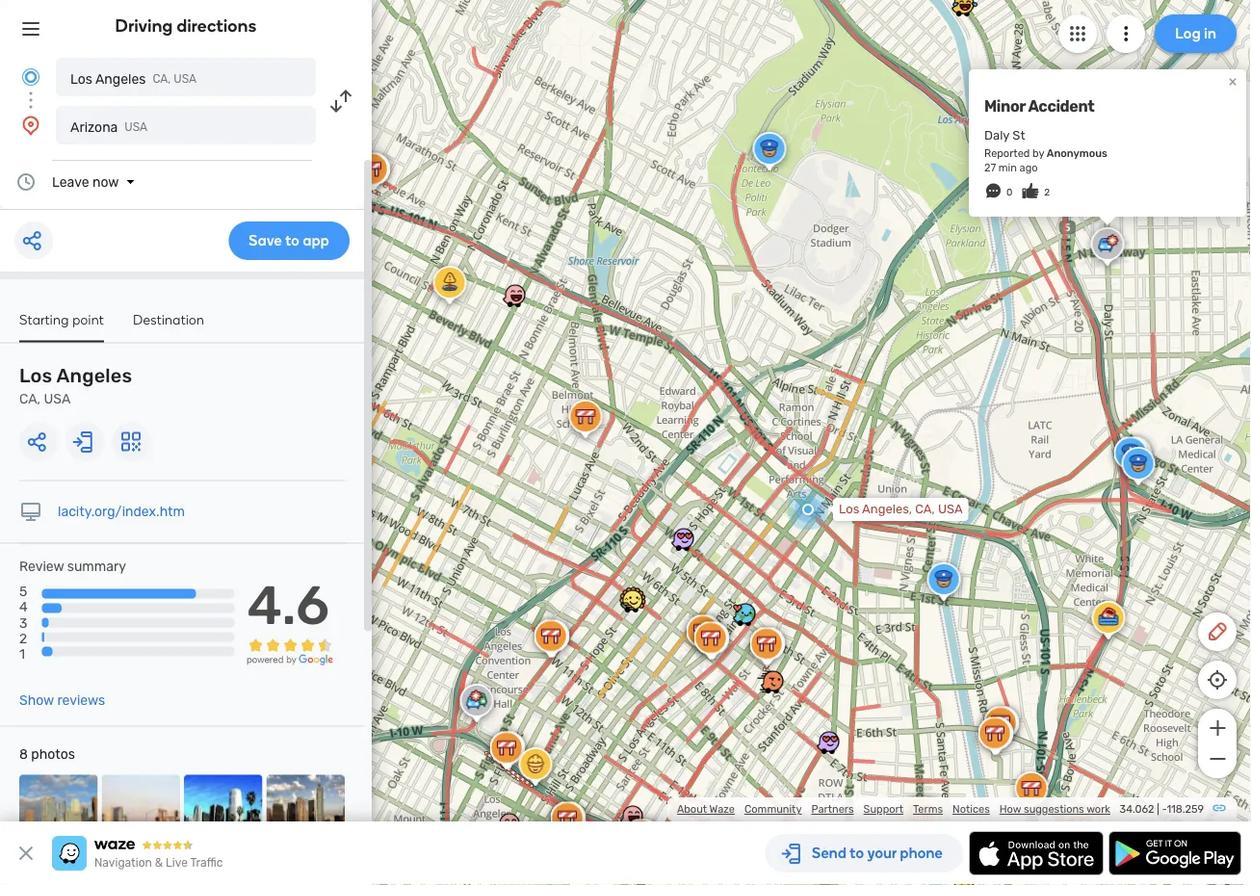 Task type: locate. For each thing, give the bounding box(es) containing it.
&
[[155, 857, 163, 870]]

0 vertical spatial los angeles ca, usa
[[70, 71, 197, 87]]

arizona usa
[[70, 119, 148, 135]]

starting
[[19, 311, 69, 328]]

1
[[19, 646, 25, 662]]

8 photos
[[19, 747, 75, 763]]

los left angeles,
[[839, 502, 860, 517]]

image 4 of los angeles, los angeles image
[[266, 775, 345, 854]]

0 vertical spatial ca,
[[153, 72, 171, 86]]

pencil image
[[1206, 620, 1229, 644]]

0 horizontal spatial 2
[[19, 630, 27, 646]]

ca, right angeles,
[[916, 502, 935, 517]]

5 4 3 2 1
[[19, 584, 28, 662]]

angeles
[[95, 71, 146, 87], [56, 365, 132, 387]]

1 horizontal spatial los
[[70, 71, 92, 87]]

27
[[985, 161, 996, 174]]

reviews
[[57, 693, 105, 709]]

1 horizontal spatial ca,
[[153, 72, 171, 86]]

clock image
[[14, 171, 38, 194]]

waze
[[710, 803, 735, 816]]

by
[[1033, 146, 1045, 159]]

ago
[[1020, 161, 1038, 174]]

show
[[19, 693, 54, 709]]

review summary
[[19, 559, 126, 575]]

2 vertical spatial los
[[839, 502, 860, 517]]

suggestions
[[1024, 803, 1085, 816]]

work
[[1087, 803, 1111, 816]]

-
[[1162, 803, 1167, 816]]

navigation
[[94, 857, 152, 870]]

driving directions
[[115, 15, 257, 36]]

terms
[[913, 803, 943, 816]]

los up arizona
[[70, 71, 92, 87]]

zoom out image
[[1206, 748, 1230, 771]]

los angeles ca, usa down starting point button
[[19, 365, 132, 407]]

summary
[[67, 559, 126, 575]]

leave
[[52, 174, 89, 190]]

2
[[1045, 186, 1050, 198], [19, 630, 27, 646]]

|
[[1157, 803, 1160, 816]]

× link
[[1225, 72, 1242, 90]]

los angeles ca, usa down "driving"
[[70, 71, 197, 87]]

0 vertical spatial 2
[[1045, 186, 1050, 198]]

0 vertical spatial los
[[70, 71, 92, 87]]

minor accident
[[985, 97, 1095, 115]]

support
[[864, 803, 904, 816]]

0 horizontal spatial los
[[19, 365, 52, 387]]

2 right 0
[[1045, 186, 1050, 198]]

5
[[19, 584, 27, 600]]

los inside los angeles ca, usa
[[19, 365, 52, 387]]

current location image
[[19, 66, 42, 89]]

0 horizontal spatial ca,
[[19, 391, 41, 407]]

los
[[70, 71, 92, 87], [19, 365, 52, 387], [839, 502, 860, 517]]

ca, down "driving"
[[153, 72, 171, 86]]

usa right angeles,
[[938, 502, 963, 517]]

zoom in image
[[1206, 717, 1230, 740]]

2 down 4
[[19, 630, 27, 646]]

usa right arizona
[[125, 120, 148, 134]]

computer image
[[19, 501, 42, 524]]

terms link
[[913, 803, 943, 816]]

2 vertical spatial ca,
[[916, 502, 935, 517]]

angeles down point
[[56, 365, 132, 387]]

ca, down starting point button
[[19, 391, 41, 407]]

8
[[19, 747, 28, 763]]

1 horizontal spatial 2
[[1045, 186, 1050, 198]]

2 horizontal spatial los
[[839, 502, 860, 517]]

angeles up arizona usa
[[95, 71, 146, 87]]

1 vertical spatial los
[[19, 365, 52, 387]]

st
[[1013, 128, 1026, 143]]

los angeles ca, usa
[[70, 71, 197, 87], [19, 365, 132, 407]]

×
[[1229, 72, 1238, 90]]

usa down driving directions
[[174, 72, 197, 86]]

1 vertical spatial 2
[[19, 630, 27, 646]]

1 vertical spatial los angeles ca, usa
[[19, 365, 132, 407]]

1 vertical spatial ca,
[[19, 391, 41, 407]]

los down starting point button
[[19, 365, 52, 387]]

0
[[1007, 186, 1013, 198]]

directions
[[177, 15, 257, 36]]

los angeles, ca, usa
[[839, 502, 963, 517]]

ca,
[[153, 72, 171, 86], [19, 391, 41, 407], [916, 502, 935, 517]]

about waze link
[[677, 803, 735, 816]]

usa
[[174, 72, 197, 86], [125, 120, 148, 134], [44, 391, 71, 407], [938, 502, 963, 517]]

how suggestions work link
[[1000, 803, 1111, 816]]



Task type: describe. For each thing, give the bounding box(es) containing it.
community
[[745, 803, 802, 816]]

image 1 of los angeles, los angeles image
[[19, 775, 98, 854]]

notices link
[[953, 803, 990, 816]]

traffic
[[190, 857, 223, 870]]

about waze community partners support terms notices how suggestions work 34.062 | -118.259
[[677, 803, 1204, 816]]

min
[[999, 161, 1017, 174]]

photos
[[31, 747, 75, 763]]

partners link
[[812, 803, 854, 816]]

usa down starting point button
[[44, 391, 71, 407]]

4
[[19, 599, 28, 615]]

0 vertical spatial angeles
[[95, 71, 146, 87]]

angeles,
[[862, 502, 912, 517]]

location image
[[19, 114, 42, 137]]

x image
[[14, 842, 38, 865]]

2 horizontal spatial ca,
[[916, 502, 935, 517]]

2 inside 5 4 3 2 1
[[19, 630, 27, 646]]

driving
[[115, 15, 173, 36]]

partners
[[812, 803, 854, 816]]

how
[[1000, 803, 1022, 816]]

destination button
[[133, 311, 205, 341]]

leave now
[[52, 174, 119, 190]]

usa inside arizona usa
[[125, 120, 148, 134]]

starting point button
[[19, 311, 104, 343]]

lacity.org/index.htm link
[[58, 504, 185, 520]]

image 2 of los angeles, los angeles image
[[102, 775, 180, 854]]

navigation & live traffic
[[94, 857, 223, 870]]

1 vertical spatial angeles
[[56, 365, 132, 387]]

3
[[19, 615, 27, 631]]

accident
[[1028, 97, 1095, 115]]

minor
[[985, 97, 1026, 115]]

arizona
[[70, 119, 118, 135]]

link image
[[1212, 801, 1227, 816]]

now
[[92, 174, 119, 190]]

118.259
[[1167, 803, 1204, 816]]

about
[[677, 803, 707, 816]]

daly st reported by anonymous 27 min ago
[[985, 128, 1108, 174]]

destination
[[133, 311, 205, 328]]

point
[[72, 311, 104, 328]]

reported
[[985, 146, 1030, 159]]

review
[[19, 559, 64, 575]]

34.062
[[1120, 803, 1155, 816]]

show reviews
[[19, 693, 105, 709]]

community link
[[745, 803, 802, 816]]

lacity.org/index.htm
[[58, 504, 185, 520]]

daly
[[985, 128, 1010, 143]]

anonymous
[[1047, 146, 1108, 159]]

starting point
[[19, 311, 104, 328]]

support link
[[864, 803, 904, 816]]

notices
[[953, 803, 990, 816]]

live
[[166, 857, 188, 870]]

4.6
[[247, 573, 330, 637]]

image 3 of los angeles, los angeles image
[[184, 775, 263, 854]]



Task type: vqa. For each thing, say whether or not it's contained in the screenshot.
St
yes



